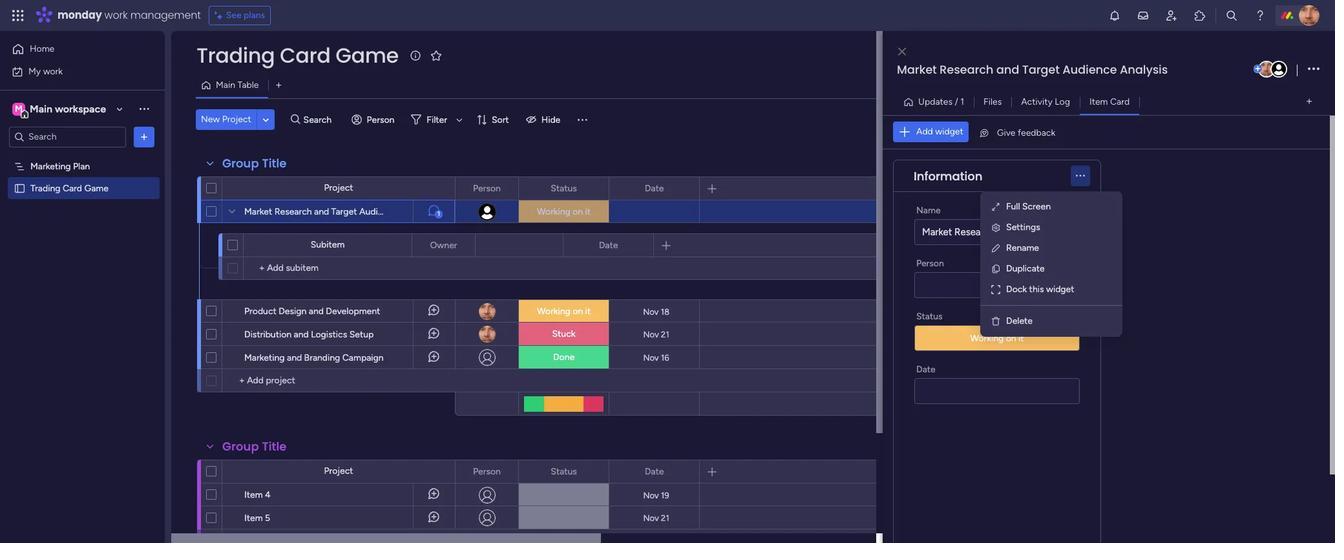 Task type: describe. For each thing, give the bounding box(es) containing it.
nov for marketing and branding campaign
[[644, 353, 659, 362]]

2 vertical spatial target
[[1016, 226, 1044, 238]]

0 vertical spatial working on it
[[537, 206, 591, 217]]

analysis inside market research and target audience analysis field
[[1121, 61, 1168, 78]]

and up rename image
[[998, 226, 1014, 238]]

show board description image
[[408, 49, 423, 62]]

my work
[[28, 66, 63, 77]]

give feedback
[[998, 127, 1056, 138]]

list box containing marketing plan
[[0, 153, 165, 374]]

1 vertical spatial market
[[244, 206, 272, 217]]

1 vertical spatial target
[[331, 206, 357, 217]]

activity log
[[1022, 96, 1071, 107]]

product
[[244, 306, 277, 317]]

market research and target audience analysis inside field
[[897, 61, 1168, 78]]

and up subitem
[[314, 206, 329, 217]]

see plans button
[[209, 6, 271, 25]]

main table
[[216, 80, 259, 91]]

nov 19
[[644, 490, 670, 500]]

and down design
[[294, 329, 309, 340]]

/
[[955, 96, 959, 107]]

full
[[1007, 201, 1021, 212]]

hide button
[[521, 109, 569, 130]]

date field for owner
[[596, 238, 622, 252]]

1 vertical spatial working on it
[[537, 306, 591, 317]]

2 vertical spatial audience
[[1046, 226, 1087, 238]]

0 vertical spatial trading
[[197, 41, 275, 70]]

1 horizontal spatial add view image
[[1307, 97, 1313, 107]]

16
[[661, 353, 670, 362]]

main for main workspace
[[30, 102, 52, 115]]

campaign
[[343, 352, 384, 363]]

2 vertical spatial working on it
[[971, 333, 1025, 344]]

1 vertical spatial working
[[537, 306, 571, 317]]

distribution and logistics setup
[[244, 329, 374, 340]]

1 vertical spatial audience
[[359, 206, 398, 217]]

owner
[[430, 240, 457, 251]]

stuck
[[553, 328, 576, 339]]

marketing for marketing plan
[[30, 161, 71, 172]]

group title field for person
[[219, 438, 290, 455]]

4
[[265, 489, 271, 500]]

new
[[201, 114, 220, 125]]

updates / 1
[[919, 96, 965, 107]]

my work button
[[8, 61, 139, 82]]

workspace image
[[12, 102, 25, 116]]

target inside field
[[1023, 61, 1060, 78]]

design
[[279, 306, 307, 317]]

status field for date
[[548, 465, 581, 479]]

and right design
[[309, 306, 324, 317]]

1 vertical spatial trading
[[30, 183, 60, 194]]

johnsmith43233@gmail.com image
[[1271, 61, 1288, 78]]

2 vertical spatial it
[[1019, 333, 1025, 344]]

product design and development
[[244, 306, 380, 317]]

hide
[[542, 114, 561, 125]]

2 nov from the top
[[644, 329, 659, 339]]

1 vertical spatial status
[[917, 311, 943, 322]]

give feedback button
[[974, 123, 1061, 143]]

information
[[914, 168, 983, 184]]

this
[[1030, 284, 1045, 295]]

group for date
[[222, 438, 259, 455]]

invite members image
[[1166, 9, 1179, 22]]

marketing plan
[[30, 161, 90, 172]]

files button
[[974, 91, 1012, 112]]

2 vertical spatial date field
[[642, 465, 668, 479]]

updates / 1 button
[[899, 91, 974, 112]]

Trading Card Game field
[[193, 41, 402, 70]]

monday
[[58, 8, 102, 23]]

add to favorites image
[[430, 49, 443, 62]]

rename image
[[991, 243, 1002, 253]]

main for main table
[[216, 80, 235, 91]]

workspace selection element
[[12, 101, 108, 118]]

title for date
[[262, 155, 287, 171]]

person inside "popup button"
[[367, 114, 395, 125]]

item 5
[[244, 513, 270, 524]]

subitem
[[311, 239, 345, 250]]

group title for person
[[222, 155, 287, 171]]

menu containing full screen
[[981, 191, 1123, 337]]

project for person
[[324, 182, 353, 193]]

0 vertical spatial working
[[537, 206, 571, 217]]

1 vertical spatial research
[[275, 206, 312, 217]]

research inside field
[[940, 61, 994, 78]]

setup
[[350, 329, 374, 340]]

dock this widget
[[1007, 284, 1075, 295]]

close image
[[899, 47, 907, 57]]

see
[[226, 10, 242, 21]]

add widget button
[[894, 122, 969, 142]]

new project
[[201, 114, 251, 125]]

project for date
[[324, 466, 353, 477]]

2 vertical spatial working
[[971, 333, 1004, 344]]

0 vertical spatial options image
[[1309, 60, 1320, 78]]

1 horizontal spatial trading card game
[[197, 41, 399, 70]]

group for person
[[222, 155, 259, 171]]

search everything image
[[1226, 9, 1239, 22]]

arrow down image
[[452, 112, 467, 127]]

date field for status
[[642, 181, 668, 196]]

widget inside menu
[[1047, 284, 1075, 295]]

audience inside market research and target audience analysis field
[[1063, 61, 1118, 78]]

marketing for marketing and branding campaign
[[244, 352, 285, 363]]

workspace
[[55, 102, 106, 115]]

0 vertical spatial on
[[573, 206, 583, 217]]

log
[[1055, 96, 1071, 107]]

1 button
[[413, 200, 455, 223]]

logistics
[[311, 329, 347, 340]]

help image
[[1254, 9, 1267, 22]]

project inside button
[[222, 114, 251, 125]]

Market Research and Target Audience Analysis field
[[894, 61, 1252, 78]]

give
[[998, 127, 1016, 138]]

0 horizontal spatial 1
[[438, 210, 440, 218]]

full screen image
[[991, 202, 1002, 212]]

Search field
[[300, 111, 339, 129]]

delete image
[[991, 316, 1002, 327]]

dapulse drag 2 image
[[885, 273, 889, 287]]

1 horizontal spatial game
[[336, 41, 399, 70]]

notifications image
[[1109, 9, 1122, 22]]

sort
[[492, 114, 509, 125]]

title for person
[[262, 438, 287, 455]]

delete
[[1007, 316, 1033, 327]]

plan
[[73, 161, 90, 172]]



Task type: vqa. For each thing, say whether or not it's contained in the screenshot.
the bottommost Group Title 'field'
yes



Task type: locate. For each thing, give the bounding box(es) containing it.
0 vertical spatial target
[[1023, 61, 1060, 78]]

0 horizontal spatial card
[[63, 183, 82, 194]]

nov 18
[[643, 307, 670, 317]]

0 vertical spatial audience
[[1063, 61, 1118, 78]]

marketing
[[30, 161, 71, 172], [244, 352, 285, 363]]

trading
[[197, 41, 275, 70], [30, 183, 60, 194]]

menu image
[[576, 113, 589, 126]]

option
[[0, 155, 165, 157]]

1 vertical spatial work
[[43, 66, 63, 77]]

0 horizontal spatial trading card game
[[30, 183, 109, 194]]

1 group title from the top
[[222, 155, 287, 171]]

group title field down "angle down" icon
[[219, 155, 290, 172]]

1 status field from the top
[[548, 181, 581, 196]]

0 vertical spatial group title
[[222, 155, 287, 171]]

1 vertical spatial widget
[[1047, 284, 1075, 295]]

workspace options image
[[138, 102, 151, 115]]

0 vertical spatial game
[[336, 41, 399, 70]]

card for the trading card game field
[[280, 41, 331, 70]]

Status field
[[548, 181, 581, 196], [548, 465, 581, 479]]

trading card game up table
[[197, 41, 399, 70]]

21 down '19' at the bottom
[[661, 513, 670, 523]]

1 horizontal spatial widget
[[1047, 284, 1075, 295]]

0 vertical spatial group
[[222, 155, 259, 171]]

home
[[30, 43, 54, 54]]

screen
[[1023, 201, 1051, 212]]

0 vertical spatial 21
[[661, 329, 670, 339]]

item for item card
[[1090, 96, 1109, 107]]

select product image
[[12, 9, 25, 22]]

2 group from the top
[[222, 438, 259, 455]]

1 group title field from the top
[[219, 155, 290, 172]]

main inside button
[[216, 80, 235, 91]]

group title field up item 4
[[219, 438, 290, 455]]

marketing down distribution
[[244, 352, 285, 363]]

1 vertical spatial status field
[[548, 465, 581, 479]]

1 vertical spatial game
[[84, 183, 109, 194]]

nov 16
[[644, 353, 670, 362]]

group title
[[222, 155, 287, 171], [222, 438, 287, 455]]

distribution
[[244, 329, 292, 340]]

item left '4'
[[244, 489, 263, 500]]

main left table
[[216, 80, 235, 91]]

m
[[15, 103, 23, 114]]

v2 search image
[[291, 112, 300, 127]]

filter
[[427, 114, 447, 125]]

0 vertical spatial widget
[[936, 126, 964, 137]]

my
[[28, 66, 41, 77]]

apps image
[[1194, 9, 1207, 22]]

card
[[280, 41, 331, 70], [1111, 96, 1130, 107], [63, 183, 82, 194]]

0 vertical spatial date field
[[642, 181, 668, 196]]

1 21 from the top
[[661, 329, 670, 339]]

options image down workspace options icon
[[138, 130, 151, 143]]

see plans
[[226, 10, 265, 21]]

1 vertical spatial nov 21
[[644, 513, 670, 523]]

2 vertical spatial research
[[955, 226, 995, 238]]

add view image
[[276, 81, 282, 90], [1307, 97, 1313, 107]]

rename
[[1007, 242, 1040, 253]]

it
[[586, 206, 591, 217], [586, 306, 591, 317], [1019, 333, 1025, 344]]

0 vertical spatial analysis
[[1121, 61, 1168, 78]]

main workspace
[[30, 102, 106, 115]]

new project button
[[196, 109, 257, 130]]

market research and target audience analysis up activity at the top right of the page
[[897, 61, 1168, 78]]

research up subitem
[[275, 206, 312, 217]]

1 horizontal spatial main
[[216, 80, 235, 91]]

feedback
[[1018, 127, 1056, 138]]

1 vertical spatial marketing
[[244, 352, 285, 363]]

3 nov from the top
[[644, 353, 659, 362]]

1 vertical spatial group title
[[222, 438, 287, 455]]

market
[[897, 61, 937, 78], [244, 206, 272, 217], [923, 226, 953, 238]]

nov down nov 18
[[644, 329, 659, 339]]

nov
[[643, 307, 659, 317], [644, 329, 659, 339], [644, 353, 659, 362], [644, 490, 659, 500], [644, 513, 659, 523]]

audience down the screen
[[1046, 226, 1087, 238]]

game inside list box
[[84, 183, 109, 194]]

and
[[997, 61, 1020, 78], [314, 206, 329, 217], [998, 226, 1014, 238], [309, 306, 324, 317], [294, 329, 309, 340], [287, 352, 302, 363]]

item left 5
[[244, 513, 263, 524]]

add
[[917, 126, 934, 137]]

1 vertical spatial person field
[[470, 465, 504, 479]]

development
[[326, 306, 380, 317]]

0 vertical spatial project
[[222, 114, 251, 125]]

main right workspace icon
[[30, 102, 52, 115]]

branding
[[304, 352, 340, 363]]

1 vertical spatial add view image
[[1307, 97, 1313, 107]]

work
[[104, 8, 128, 23], [43, 66, 63, 77]]

0 vertical spatial item
[[1090, 96, 1109, 107]]

1 horizontal spatial trading
[[197, 41, 275, 70]]

trading card game down marketing plan
[[30, 183, 109, 194]]

Group Title field
[[219, 155, 290, 172], [219, 438, 290, 455]]

0 vertical spatial work
[[104, 8, 128, 23]]

and up files
[[997, 61, 1020, 78]]

0 horizontal spatial add view image
[[276, 81, 282, 90]]

0 vertical spatial trading card game
[[197, 41, 399, 70]]

+ Add subitem text field
[[250, 261, 385, 276]]

research up '/'
[[940, 61, 994, 78]]

0 vertical spatial main
[[216, 80, 235, 91]]

sort button
[[471, 109, 517, 130]]

working on it
[[537, 206, 591, 217], [537, 306, 591, 317], [971, 333, 1025, 344]]

activity
[[1022, 96, 1053, 107]]

card inside item card "button"
[[1111, 96, 1130, 107]]

0 horizontal spatial marketing
[[30, 161, 71, 172]]

2 person field from the top
[[470, 465, 504, 479]]

work right 'my'
[[43, 66, 63, 77]]

2 horizontal spatial card
[[1111, 96, 1130, 107]]

0 vertical spatial marketing
[[30, 161, 71, 172]]

nov left '19' at the bottom
[[644, 490, 659, 500]]

duplicate
[[1007, 263, 1045, 274]]

1 nov 21 from the top
[[644, 329, 670, 339]]

full screen
[[1007, 201, 1051, 212]]

2 vertical spatial card
[[63, 183, 82, 194]]

status for date
[[551, 466, 577, 477]]

files
[[984, 96, 1002, 107]]

nov for product design and development
[[643, 307, 659, 317]]

date
[[645, 183, 664, 194], [599, 240, 618, 251], [917, 364, 936, 375], [645, 466, 664, 477]]

0 horizontal spatial widget
[[936, 126, 964, 137]]

widget right this
[[1047, 284, 1075, 295]]

Owner field
[[427, 238, 461, 252]]

1 vertical spatial card
[[1111, 96, 1130, 107]]

status for person
[[551, 183, 577, 194]]

work right the monday
[[104, 8, 128, 23]]

4 nov from the top
[[644, 490, 659, 500]]

research up rename image
[[955, 226, 995, 238]]

1 vertical spatial main
[[30, 102, 52, 115]]

market research and target audience analysis up "rename"
[[923, 226, 1125, 238]]

item card button
[[1080, 91, 1140, 112]]

audience
[[1063, 61, 1118, 78], [359, 206, 398, 217], [1046, 226, 1087, 238]]

0 vertical spatial card
[[280, 41, 331, 70]]

options image right johnsmith43233@gmail.com icon
[[1309, 60, 1320, 78]]

0 vertical spatial add view image
[[276, 81, 282, 90]]

name
[[917, 205, 941, 216]]

list box
[[0, 153, 165, 374]]

game down plan
[[84, 183, 109, 194]]

more dots image
[[1077, 171, 1086, 181]]

1 vertical spatial options image
[[138, 130, 151, 143]]

1 horizontal spatial card
[[280, 41, 331, 70]]

1 vertical spatial 21
[[661, 513, 670, 523]]

2 vertical spatial project
[[324, 466, 353, 477]]

plans
[[244, 10, 265, 21]]

0 vertical spatial nov 21
[[644, 329, 670, 339]]

2 nov 21 from the top
[[644, 513, 670, 523]]

2 group title from the top
[[222, 438, 287, 455]]

main table button
[[196, 75, 269, 96]]

1 up owner
[[438, 210, 440, 218]]

audience left 1 button
[[359, 206, 398, 217]]

+ Add project text field
[[229, 373, 400, 389]]

main
[[216, 80, 235, 91], [30, 102, 52, 115]]

menu
[[981, 191, 1123, 337]]

item inside "button"
[[1090, 96, 1109, 107]]

1 group from the top
[[222, 155, 259, 171]]

1
[[961, 96, 965, 107], [438, 210, 440, 218]]

nov left 18
[[643, 307, 659, 317]]

1 vertical spatial group
[[222, 438, 259, 455]]

5
[[265, 513, 270, 524]]

0 vertical spatial market
[[897, 61, 937, 78]]

market research and target audience analysis
[[897, 61, 1168, 78], [244, 206, 433, 217], [923, 226, 1125, 238]]

trading up main table
[[197, 41, 275, 70]]

target up subitem
[[331, 206, 357, 217]]

item
[[1090, 96, 1109, 107], [244, 489, 263, 500], [244, 513, 263, 524]]

0 vertical spatial group title field
[[219, 155, 290, 172]]

2 21 from the top
[[661, 513, 670, 523]]

nov down nov 19
[[644, 513, 659, 523]]

1 horizontal spatial work
[[104, 8, 128, 23]]

research
[[940, 61, 994, 78], [275, 206, 312, 217], [955, 226, 995, 238]]

1 vertical spatial title
[[262, 438, 287, 455]]

0 vertical spatial title
[[262, 155, 287, 171]]

1 vertical spatial analysis
[[400, 206, 433, 217]]

group title up item 4
[[222, 438, 287, 455]]

group title field for date
[[219, 155, 290, 172]]

1 title from the top
[[262, 155, 287, 171]]

Date field
[[642, 181, 668, 196], [596, 238, 622, 252], [642, 465, 668, 479]]

inbox image
[[1137, 9, 1150, 22]]

work for monday
[[104, 8, 128, 23]]

2 vertical spatial on
[[1007, 333, 1017, 344]]

0 horizontal spatial options image
[[138, 130, 151, 143]]

nov left 16
[[644, 353, 659, 362]]

person button
[[346, 109, 402, 130]]

0 vertical spatial status
[[551, 183, 577, 194]]

title down "angle down" icon
[[262, 155, 287, 171]]

nov for item 5
[[644, 513, 659, 523]]

1 vertical spatial project
[[324, 182, 353, 193]]

2 title from the top
[[262, 438, 287, 455]]

widget inside popup button
[[936, 126, 964, 137]]

audience up item card at the top
[[1063, 61, 1118, 78]]

main inside workspace selection element
[[30, 102, 52, 115]]

0 vertical spatial status field
[[548, 181, 581, 196]]

1 vertical spatial trading card game
[[30, 183, 109, 194]]

0 vertical spatial person field
[[470, 181, 504, 196]]

2 vertical spatial item
[[244, 513, 263, 524]]

home button
[[8, 39, 139, 59]]

settings image
[[991, 222, 1002, 233]]

nov 21 down nov 19
[[644, 513, 670, 523]]

item for item 5
[[244, 513, 263, 524]]

person
[[367, 114, 395, 125], [473, 183, 501, 194], [917, 258, 945, 269], [473, 466, 501, 477]]

table
[[238, 80, 259, 91]]

2 vertical spatial analysis
[[1090, 226, 1125, 238]]

marketing left plan
[[30, 161, 71, 172]]

group down new project button
[[222, 155, 259, 171]]

work for my
[[43, 66, 63, 77]]

activity log button
[[1012, 91, 1080, 112]]

monday work management
[[58, 8, 201, 23]]

game
[[336, 41, 399, 70], [84, 183, 109, 194]]

settings
[[1007, 222, 1041, 233]]

19
[[661, 490, 670, 500]]

1 vertical spatial market research and target audience analysis
[[244, 206, 433, 217]]

nov 21
[[644, 329, 670, 339], [644, 513, 670, 523]]

status
[[551, 183, 577, 194], [917, 311, 943, 322], [551, 466, 577, 477]]

james peterson image
[[1259, 61, 1276, 78]]

0 horizontal spatial trading
[[30, 183, 60, 194]]

21 down 18
[[661, 329, 670, 339]]

dock this widget image
[[991, 285, 1002, 295]]

1 horizontal spatial 1
[[961, 96, 965, 107]]

nov 21 down nov 18
[[644, 329, 670, 339]]

done
[[553, 352, 575, 363]]

market inside field
[[897, 61, 937, 78]]

0 horizontal spatial work
[[43, 66, 63, 77]]

dock
[[1007, 284, 1028, 295]]

trading right the "public board" icon
[[30, 183, 60, 194]]

trading card game
[[197, 41, 399, 70], [30, 183, 109, 194]]

1 person field from the top
[[470, 181, 504, 196]]

1 vertical spatial item
[[244, 489, 263, 500]]

group title for date
[[222, 438, 287, 455]]

1 horizontal spatial options image
[[1309, 60, 1320, 78]]

angle down image
[[263, 115, 269, 124]]

group
[[222, 155, 259, 171], [222, 438, 259, 455]]

2 vertical spatial status
[[551, 466, 577, 477]]

target up "rename"
[[1016, 226, 1044, 238]]

status field for person
[[548, 181, 581, 196]]

2 vertical spatial market research and target audience analysis
[[923, 226, 1125, 238]]

target
[[1023, 61, 1060, 78], [331, 206, 357, 217], [1016, 226, 1044, 238]]

0 horizontal spatial main
[[30, 102, 52, 115]]

title up '4'
[[262, 438, 287, 455]]

item 4
[[244, 489, 271, 500]]

widget right "add"
[[936, 126, 964, 137]]

0 horizontal spatial game
[[84, 183, 109, 194]]

and inside market research and target audience analysis field
[[997, 61, 1020, 78]]

card for item card "button"
[[1111, 96, 1130, 107]]

working
[[537, 206, 571, 217], [537, 306, 571, 317], [971, 333, 1004, 344]]

james peterson image
[[1300, 5, 1320, 26]]

marketing and branding campaign
[[244, 352, 384, 363]]

Person field
[[470, 181, 504, 196], [470, 465, 504, 479]]

updates
[[919, 96, 953, 107]]

1 vertical spatial group title field
[[219, 438, 290, 455]]

widget
[[936, 126, 964, 137], [1047, 284, 1075, 295]]

1 vertical spatial on
[[573, 306, 583, 317]]

group title down "angle down" icon
[[222, 155, 287, 171]]

2 group title field from the top
[[219, 438, 290, 455]]

work inside button
[[43, 66, 63, 77]]

management
[[130, 8, 201, 23]]

0 vertical spatial research
[[940, 61, 994, 78]]

game left show board description image
[[336, 41, 399, 70]]

duplicate image
[[991, 264, 1002, 274]]

target up activity at the top right of the page
[[1023, 61, 1060, 78]]

item right log
[[1090, 96, 1109, 107]]

1 horizontal spatial marketing
[[244, 352, 285, 363]]

5 nov from the top
[[644, 513, 659, 523]]

1 vertical spatial 1
[[438, 210, 440, 218]]

public board image
[[14, 182, 26, 194]]

item card
[[1090, 96, 1130, 107]]

add widget
[[917, 126, 964, 137]]

filter button
[[406, 109, 467, 130]]

2 status field from the top
[[548, 465, 581, 479]]

1 right '/'
[[961, 96, 965, 107]]

18
[[661, 307, 670, 317]]

market research and target audience analysis up subitem
[[244, 206, 433, 217]]

1 vertical spatial it
[[586, 306, 591, 317]]

1 nov from the top
[[643, 307, 659, 317]]

options image
[[1309, 60, 1320, 78], [138, 130, 151, 143]]

and down distribution and logistics setup
[[287, 352, 302, 363]]

group up item 4
[[222, 438, 259, 455]]

0 vertical spatial market research and target audience analysis
[[897, 61, 1168, 78]]

0 vertical spatial 1
[[961, 96, 965, 107]]

2 vertical spatial market
[[923, 226, 953, 238]]

item for item 4
[[244, 489, 263, 500]]

dapulse addbtn image
[[1254, 65, 1263, 73]]

Search in workspace field
[[27, 129, 108, 144]]

0 vertical spatial it
[[586, 206, 591, 217]]



